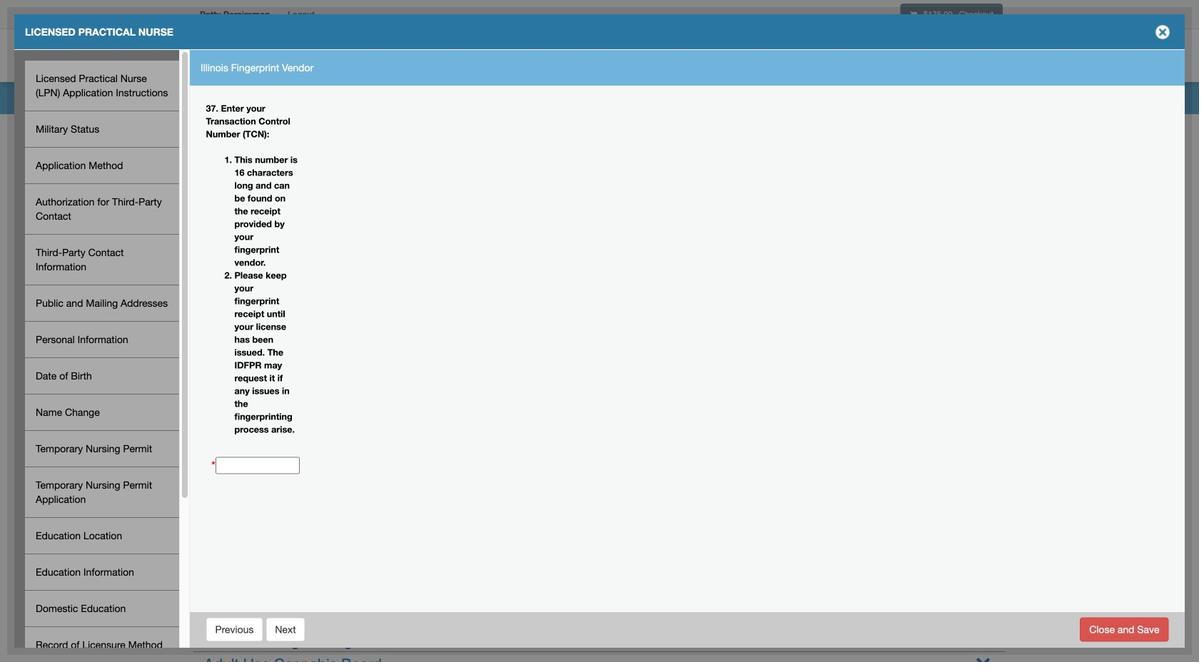 Task type: vqa. For each thing, say whether or not it's contained in the screenshot.
the bottom temporary,
no



Task type: locate. For each thing, give the bounding box(es) containing it.
illinois department of financial and professional regulation image
[[193, 32, 518, 78]]

None text field
[[216, 457, 300, 474]]

2 chevron down image from the top
[[976, 654, 991, 662]]

chevron down image
[[976, 607, 991, 622], [976, 654, 991, 662]]

1 vertical spatial chevron down image
[[976, 654, 991, 662]]

shopping cart image
[[910, 10, 917, 18]]

close window image
[[1151, 21, 1174, 44]]

1 chevron down image from the top
[[976, 607, 991, 622]]

0 vertical spatial chevron down image
[[976, 607, 991, 622]]

None button
[[206, 618, 263, 642], [266, 618, 305, 642], [1080, 618, 1169, 642], [206, 618, 263, 642], [266, 618, 305, 642], [1080, 618, 1169, 642]]



